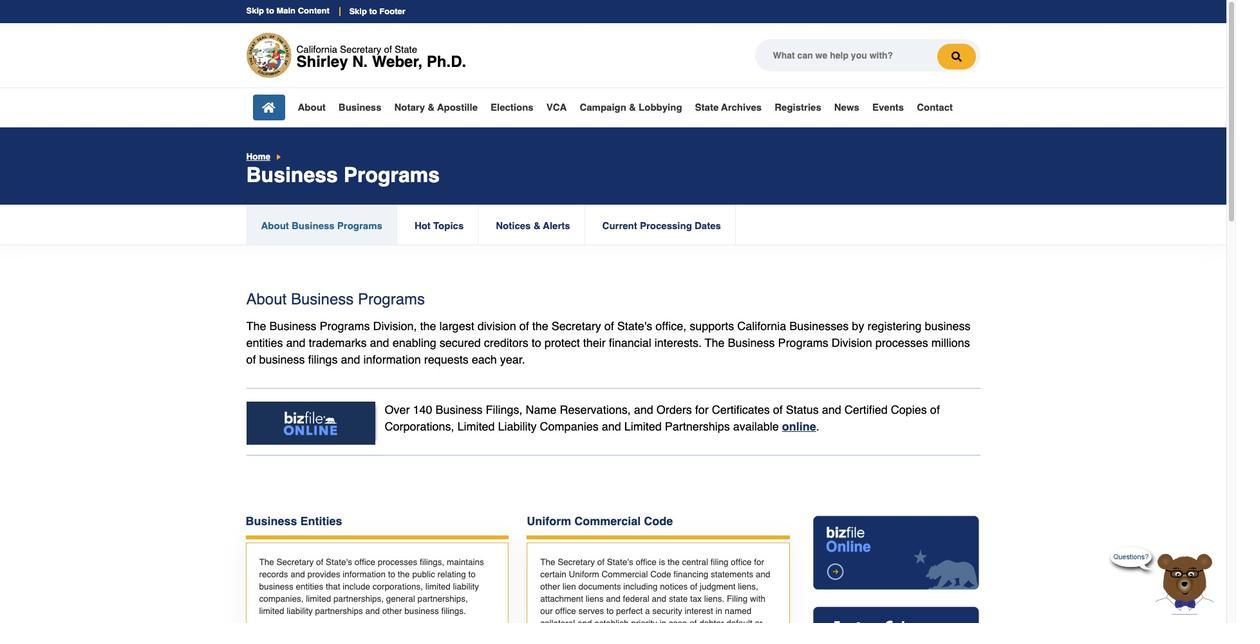 Task type: describe. For each thing, give the bounding box(es) containing it.
and down documents
[[606, 594, 621, 604]]

notices & alerts link
[[482, 205, 584, 245]]

secured
[[440, 336, 481, 349]]

judgment
[[700, 582, 736, 592]]

and down the reservations,
[[602, 420, 621, 433]]

registries link
[[775, 102, 821, 113]]

the for business entities
[[259, 557, 274, 567]]

home business programs
[[246, 152, 440, 187]]

the secretary of state's office is the central filing office for certain uniform commercial code financing statements and other lien documents including notices of judgment liens, attachment liens and federal and state tax liens. filing with our office serves to perfect a security interest in named collateral and establish priority in case of debtor defau
[[540, 557, 770, 623]]

elections link
[[491, 102, 534, 113]]

and left trademarks
[[286, 336, 306, 349]]

& for alerts
[[534, 220, 541, 231]]

0 vertical spatial liability
[[453, 582, 479, 592]]

about business programs inside about business programs tab panel
[[246, 290, 425, 308]]

secretary for filings,
[[277, 557, 314, 567]]

creditors
[[484, 336, 528, 349]]

the secretary of state's office processes filings, maintains records and provides information to the public relating to business entities that include corporations, limited liability companies, limited partnerships, general partnerships, limited liability partnerships and other business filings.
[[259, 557, 484, 616]]

1 limited from the left
[[457, 420, 495, 433]]

n.
[[352, 53, 368, 71]]

processing
[[640, 220, 692, 231]]

about inside shirley n. weber, ph.d. 'banner'
[[298, 102, 326, 113]]

business down the supports
[[728, 336, 775, 349]]

ph.d.
[[427, 53, 466, 71]]

programs down businesses at the right
[[778, 336, 828, 349]]

liens
[[586, 594, 604, 604]]

to down "maintains"
[[468, 570, 476, 579]]

events link
[[872, 102, 904, 113]]

filing
[[727, 594, 748, 604]]

contact
[[917, 102, 953, 113]]

companies,
[[259, 594, 304, 604]]

office,
[[656, 319, 687, 333]]

state archives link
[[695, 102, 762, 113]]

registries
[[775, 102, 821, 113]]

2 horizontal spatial limited
[[425, 582, 450, 592]]

2 vertical spatial limited
[[259, 606, 284, 616]]

business inside shirley n. weber, ph.d. 'banner'
[[339, 102, 382, 113]]

skip for skip to main content
[[246, 6, 264, 16]]

events
[[872, 102, 904, 113]]

named
[[725, 606, 751, 616]]

office up 'statements'
[[731, 557, 752, 567]]

filings.
[[441, 606, 466, 616]]

business up trademarks
[[291, 290, 354, 308]]

interests.
[[655, 336, 702, 349]]

news link
[[834, 102, 860, 113]]

0 vertical spatial code
[[644, 514, 673, 528]]

other inside the secretary of state's office is the central filing office for certain uniform commercial code financing statements and other lien documents including notices of judgment liens, attachment liens and federal and state tax liens. filing with our office serves to perfect a security interest in named collateral and establish priority in case of debtor defau
[[540, 582, 560, 592]]

commercial inside the secretary of state's office is the central filing office for certain uniform commercial code financing statements and other lien documents including notices of judgment liens, attachment liens and federal and state tax liens. filing with our office serves to perfect a security interest in named collateral and establish priority in case of debtor defau
[[602, 570, 648, 579]]

state
[[669, 594, 688, 604]]

include
[[343, 582, 370, 592]]

online .
[[782, 420, 820, 433]]

about business programs tab panel
[[246, 277, 980, 469]]

a
[[645, 606, 650, 616]]

home
[[246, 152, 270, 162]]

main
[[277, 6, 296, 16]]

1 horizontal spatial limited
[[306, 594, 331, 604]]

protect
[[545, 336, 580, 349]]

and right status
[[822, 403, 841, 416]]

content
[[298, 6, 330, 16]]

information inside the business programs division, the largest division of the secretary of state's office, supports california businesses by registering business entities and trademarks and enabling secured creditors to protect their financial interests. the business programs division processes millions of business filings and information requests each year.
[[364, 353, 421, 366]]

california secretary of state shirley n. weber, ph.d.
[[297, 44, 466, 71]]

division
[[832, 336, 872, 349]]

orders
[[657, 403, 692, 416]]

companies
[[540, 420, 599, 433]]

to left main
[[266, 6, 274, 16]]

the inside the secretary of state's office processes filings, maintains records and provides information to the public relating to business entities that include corporations, limited liability companies, limited partnerships, general partnerships, limited liability partnerships and other business filings.
[[398, 570, 410, 579]]

records
[[259, 570, 288, 579]]

the up enabling on the bottom left
[[420, 319, 436, 333]]

.
[[816, 420, 820, 433]]

business down general
[[405, 606, 439, 616]]

lien
[[563, 582, 576, 592]]

for inside over 140 business filings, name reservations, and orders for certificates of status and certified copies of corporations, limited liability companies and limited partnerships available
[[695, 403, 709, 416]]

news
[[834, 102, 860, 113]]

state's inside the business programs division, the largest division of the secretary of state's office, supports california businesses by registering business entities and trademarks and enabling secured creditors to protect their financial interests. the business programs division processes millions of business filings and information requests each year.
[[617, 319, 652, 333]]

certain
[[540, 570, 566, 579]]

office inside the secretary of state's office processes filings, maintains records and provides information to the public relating to business entities that include corporations, limited liability companies, limited partnerships, general partnerships, limited liability partnerships and other business filings.
[[355, 557, 375, 567]]

and down trademarks
[[341, 353, 360, 366]]

largest
[[440, 319, 474, 333]]

notary & apostille link
[[394, 102, 478, 113]]

registering
[[868, 319, 922, 333]]

about inside tab panel
[[246, 290, 287, 308]]

0 horizontal spatial in
[[660, 619, 666, 623]]

supports
[[690, 319, 734, 333]]

secretary for weber,
[[340, 44, 381, 55]]

What can we help you with? text field
[[755, 39, 980, 71]]

online link
[[782, 420, 816, 433]]

skip for skip to footer
[[349, 6, 367, 16]]

the for about business programs
[[246, 319, 266, 333]]

state archives
[[695, 102, 762, 113]]

liens,
[[738, 582, 758, 592]]

over
[[385, 403, 410, 416]]

programs inside home business programs
[[344, 163, 440, 187]]

and right records
[[291, 570, 305, 579]]

filing
[[711, 557, 729, 567]]

programs up trademarks
[[320, 319, 370, 333]]

central
[[682, 557, 708, 567]]

millions
[[931, 336, 970, 349]]

current
[[602, 220, 637, 231]]

business link
[[339, 102, 382, 113]]

requests
[[424, 353, 469, 366]]

their
[[583, 336, 606, 349]]

weber,
[[372, 53, 422, 71]]

business entities
[[246, 514, 342, 528]]

name
[[526, 403, 557, 416]]

office up collateral
[[555, 606, 576, 616]]

0 vertical spatial uniform
[[527, 514, 571, 528]]

hot topics
[[415, 220, 464, 231]]

home link
[[246, 152, 270, 162]]

1 vertical spatial liability
[[287, 606, 313, 616]]

of inside california secretary of state shirley n. weber, ph.d.
[[384, 44, 392, 55]]

programs up the 'division,'
[[358, 290, 425, 308]]

maintains
[[447, 557, 484, 567]]

business inside home business programs
[[246, 163, 338, 187]]

alerts
[[543, 220, 570, 231]]

and down serves
[[578, 619, 592, 623]]

trademarks
[[309, 336, 367, 349]]

online
[[782, 420, 816, 433]]

entities inside the secretary of state's office processes filings, maintains records and provides information to the public relating to business entities that include corporations, limited liability companies, limited partnerships, general partnerships, limited liability partnerships and other business filings.
[[296, 582, 323, 592]]

about business programs main content
[[0, 205, 1227, 623]]

and up liens,
[[756, 570, 770, 579]]

current processing dates link
[[588, 205, 735, 245]]

financial
[[609, 336, 652, 349]]

bizfile online image
[[811, 514, 980, 592]]

partnerships
[[315, 606, 363, 616]]

bizfile california image
[[811, 604, 980, 623]]

state's for business entities
[[326, 557, 352, 567]]

and down the 'division,'
[[370, 336, 389, 349]]

of inside the secretary of state's office processes filings, maintains records and provides information to the public relating to business entities that include corporations, limited liability companies, limited partnerships, general partnerships, limited liability partnerships and other business filings.
[[316, 557, 323, 567]]

reservations,
[[560, 403, 631, 416]]

and up security
[[652, 594, 666, 604]]

california inside the business programs division, the largest division of the secretary of state's office, supports california businesses by registering business entities and trademarks and enabling secured creditors to protect their financial interests. the business programs division processes millions of business filings and information requests each year.
[[737, 319, 786, 333]]

shirley n. weber, ph.d. banner
[[0, 0, 1227, 127]]

the for uniform commercial code
[[540, 557, 555, 567]]

elections
[[491, 102, 534, 113]]

enabling
[[393, 336, 436, 349]]

& for lobbying
[[629, 102, 636, 113]]

secretary for the
[[558, 557, 595, 567]]

the inside the secretary of state's office is the central filing office for certain uniform commercial code financing statements and other lien documents including notices of judgment liens, attachment liens and federal and state tax liens. filing with our office serves to perfect a security interest in named collateral and establish priority in case of debtor defau
[[668, 557, 680, 567]]

1 partnerships, from the left
[[334, 594, 384, 604]]

entities
[[300, 514, 342, 528]]

skip-content element
[[246, 6, 980, 16]]

skip to main content link
[[246, 6, 330, 16]]



Task type: vqa. For each thing, say whether or not it's contained in the screenshot.
Legislation California Codes California Regulations Private Service Companies Notary Public Apostille Los Angeles Office Contact Information
no



Task type: locate. For each thing, give the bounding box(es) containing it.
0 vertical spatial limited
[[425, 582, 450, 592]]

1 horizontal spatial entities
[[296, 582, 323, 592]]

lobbying
[[639, 102, 682, 113]]

california down content
[[297, 44, 337, 55]]

0 vertical spatial about business programs
[[261, 220, 382, 231]]

state inside california secretary of state shirley n. weber, ph.d.
[[395, 44, 417, 55]]

filings,
[[420, 557, 444, 567]]

0 horizontal spatial liability
[[287, 606, 313, 616]]

corporations,
[[385, 420, 454, 433]]

limited
[[457, 420, 495, 433], [624, 420, 662, 433]]

to inside the business programs division, the largest division of the secretary of state's office, supports california businesses by registering business entities and trademarks and enabling secured creditors to protect their financial interests. the business programs division processes millions of business filings and information requests each year.
[[532, 336, 541, 349]]

the
[[246, 319, 266, 333], [705, 336, 725, 349], [259, 557, 274, 567], [540, 557, 555, 567]]

1 horizontal spatial &
[[534, 220, 541, 231]]

other down general
[[382, 606, 402, 616]]

business down home link
[[246, 163, 338, 187]]

1 vertical spatial in
[[660, 619, 666, 623]]

skip left main
[[246, 6, 264, 16]]

limited down that
[[306, 594, 331, 604]]

other down certain
[[540, 582, 560, 592]]

the business programs division, the largest division of the secretary of state's office, supports california businesses by registering business entities and trademarks and enabling secured creditors to protect their financial interests. the business programs division processes millions of business filings and information requests each year.
[[246, 319, 971, 366]]

vca link
[[546, 102, 567, 113]]

processes
[[875, 336, 928, 349], [378, 557, 417, 567]]

liability
[[498, 420, 537, 433]]

about business programs up trademarks
[[246, 290, 425, 308]]

business down the n. in the left of the page
[[339, 102, 382, 113]]

state's up documents
[[607, 557, 633, 567]]

other
[[540, 582, 560, 592], [382, 606, 402, 616]]

information down enabling on the bottom left
[[364, 353, 421, 366]]

state inside menu
[[695, 102, 719, 113]]

state's for uniform commercial code
[[607, 557, 633, 567]]

limited down orders
[[624, 420, 662, 433]]

secretary inside the secretary of state's office processes filings, maintains records and provides information to the public relating to business entities that include corporations, limited liability companies, limited partnerships, general partnerships, limited liability partnerships and other business filings.
[[277, 557, 314, 567]]

campaign
[[580, 102, 626, 113]]

menu
[[253, 95, 953, 120]]

liens.
[[704, 594, 724, 604]]

1 vertical spatial entities
[[296, 582, 323, 592]]

state's up provides
[[326, 557, 352, 567]]

0 vertical spatial for
[[695, 403, 709, 416]]

california right the supports
[[737, 319, 786, 333]]

0 horizontal spatial other
[[382, 606, 402, 616]]

to left protect
[[532, 336, 541, 349]]

that
[[326, 582, 340, 592]]

0 vertical spatial information
[[364, 353, 421, 366]]

& left lobbying
[[629, 102, 636, 113]]

secretary inside the secretary of state's office is the central filing office for certain uniform commercial code financing statements and other lien documents including notices of judgment liens, attachment liens and federal and state tax liens. filing with our office serves to perfect a security interest in named collateral and establish priority in case of debtor defau
[[558, 557, 595, 567]]

state's up financial
[[617, 319, 652, 333]]

2 horizontal spatial &
[[629, 102, 636, 113]]

state's inside the secretary of state's office is the central filing office for certain uniform commercial code financing statements and other lien documents including notices of judgment liens, attachment liens and federal and state tax liens. filing with our office serves to perfect a security interest in named collateral and establish priority in case of debtor defau
[[607, 557, 633, 567]]

click me to chat with eureka image
[[1149, 553, 1220, 615]]

tab list inside about business programs main content
[[246, 205, 739, 245]]

bizfile image
[[246, 402, 375, 445]]

& left "alerts"
[[534, 220, 541, 231]]

1 horizontal spatial state
[[695, 102, 719, 113]]

status
[[786, 403, 819, 416]]

information inside the secretary of state's office processes filings, maintains records and provides information to the public relating to business entities that include corporations, limited liability companies, limited partnerships, general partnerships, limited liability partnerships and other business filings.
[[343, 570, 386, 579]]

entities inside the business programs division, the largest division of the secretary of state's office, supports california businesses by registering business entities and trademarks and enabling secured creditors to protect their financial interests. the business programs division processes millions of business filings and information requests each year.
[[246, 336, 283, 349]]

1 horizontal spatial other
[[540, 582, 560, 592]]

information up include
[[343, 570, 386, 579]]

for up partnerships
[[695, 403, 709, 416]]

is
[[659, 557, 665, 567]]

skip to footer link
[[349, 6, 406, 16]]

1 horizontal spatial california
[[737, 319, 786, 333]]

limited
[[425, 582, 450, 592], [306, 594, 331, 604], [259, 606, 284, 616]]

footer
[[379, 6, 406, 16]]

0 horizontal spatial entities
[[246, 336, 283, 349]]

questions? ask me. image
[[1111, 540, 1152, 581]]

office left is
[[636, 557, 657, 567]]

1 vertical spatial limited
[[306, 594, 331, 604]]

perfect
[[616, 606, 643, 616]]

collateral
[[540, 619, 575, 623]]

campaign & lobbying link
[[580, 102, 682, 113]]

notary
[[394, 102, 425, 113]]

secretary up protect
[[552, 319, 601, 333]]

processes inside the business programs division, the largest division of the secretary of state's office, supports california businesses by registering business entities and trademarks and enabling secured creditors to protect their financial interests. the business programs division processes millions of business filings and information requests each year.
[[875, 336, 928, 349]]

0 horizontal spatial california
[[297, 44, 337, 55]]

in
[[716, 606, 723, 616], [660, 619, 666, 623]]

secretary inside california secretary of state shirley n. weber, ph.d.
[[340, 44, 381, 55]]

business left filings
[[259, 353, 305, 366]]

about business programs down home business programs
[[261, 220, 382, 231]]

the right is
[[668, 557, 680, 567]]

2 vertical spatial about
[[246, 290, 287, 308]]

business up millions
[[925, 319, 971, 333]]

secretary up the lien
[[558, 557, 595, 567]]

0 horizontal spatial limited
[[259, 606, 284, 616]]

skip to main content
[[246, 6, 330, 16]]

the inside the secretary of state's office processes filings, maintains records and provides information to the public relating to business entities that include corporations, limited liability companies, limited partnerships, general partnerships, limited liability partnerships and other business filings.
[[259, 557, 274, 567]]

notices
[[496, 220, 531, 231]]

partnerships
[[665, 420, 730, 433]]

interest
[[685, 606, 713, 616]]

1 vertical spatial state
[[695, 102, 719, 113]]

1 horizontal spatial skip
[[349, 6, 367, 16]]

business left entities
[[246, 514, 297, 528]]

limited down the relating
[[425, 582, 450, 592]]

filings,
[[486, 403, 523, 416]]

business
[[339, 102, 382, 113], [246, 163, 338, 187], [292, 220, 335, 231], [291, 290, 354, 308], [269, 319, 317, 333], [728, 336, 775, 349], [436, 403, 483, 416], [246, 514, 297, 528]]

state left archives
[[695, 102, 719, 113]]

1 horizontal spatial in
[[716, 606, 723, 616]]

corporations,
[[373, 582, 423, 592]]

0 vertical spatial commercial
[[574, 514, 641, 528]]

1 vertical spatial commercial
[[602, 570, 648, 579]]

1 vertical spatial other
[[382, 606, 402, 616]]

0 vertical spatial california
[[297, 44, 337, 55]]

over 140 business filings, name reservations, and orders for certificates of status and certified copies of corporations, limited liability companies and limited partnerships available
[[385, 403, 940, 433]]

1 horizontal spatial partnerships,
[[418, 594, 468, 604]]

limited down 'companies,'
[[259, 606, 284, 616]]

office
[[355, 557, 375, 567], [636, 557, 657, 567], [731, 557, 752, 567], [555, 606, 576, 616]]

the great seal of the state of california image
[[246, 33, 291, 78]]

code
[[644, 514, 673, 528], [650, 570, 671, 579]]

notary & apostille
[[394, 102, 478, 113]]

state down "footer"
[[395, 44, 417, 55]]

state's inside the secretary of state's office processes filings, maintains records and provides information to the public relating to business entities that include corporations, limited liability companies, limited partnerships, general partnerships, limited liability partnerships and other business filings.
[[326, 557, 352, 567]]

about link
[[298, 102, 326, 113]]

serves
[[579, 606, 604, 616]]

each
[[472, 353, 497, 366]]

0 horizontal spatial processes
[[378, 557, 417, 567]]

copies
[[891, 403, 927, 416]]

the up corporations,
[[398, 570, 410, 579]]

secretary
[[340, 44, 381, 55], [552, 319, 601, 333], [277, 557, 314, 567], [558, 557, 595, 567]]

1 vertical spatial information
[[343, 570, 386, 579]]

programs up hot
[[344, 163, 440, 187]]

1 horizontal spatial liability
[[453, 582, 479, 592]]

tab list
[[246, 205, 739, 245]]

available
[[733, 420, 779, 433]]

vca
[[546, 102, 567, 113]]

liability down 'companies,'
[[287, 606, 313, 616]]

code up is
[[644, 514, 673, 528]]

campaign & lobbying
[[580, 102, 682, 113]]

apostille
[[437, 102, 478, 113]]

tab list containing about business programs
[[246, 205, 739, 245]]

0 vertical spatial in
[[716, 606, 723, 616]]

0 vertical spatial processes
[[875, 336, 928, 349]]

code inside the secretary of state's office is the central filing office for certain uniform commercial code financing statements and other lien documents including notices of judgment liens, attachment liens and federal and state tax liens. filing with our office serves to perfect a security interest in named collateral and establish priority in case of debtor defau
[[650, 570, 671, 579]]

code down is
[[650, 570, 671, 579]]

programs
[[344, 163, 440, 187], [337, 220, 382, 231], [358, 290, 425, 308], [320, 319, 370, 333], [778, 336, 828, 349]]

1 vertical spatial code
[[650, 570, 671, 579]]

0 horizontal spatial for
[[695, 403, 709, 416]]

division,
[[373, 319, 417, 333]]

2 partnerships, from the left
[[418, 594, 468, 604]]

for up liens,
[[754, 557, 764, 567]]

for inside the secretary of state's office is the central filing office for certain uniform commercial code financing statements and other lien documents including notices of judgment liens, attachment liens and federal and state tax liens. filing with our office serves to perfect a security interest in named collateral and establish priority in case of debtor defau
[[754, 557, 764, 567]]

& right notary
[[428, 102, 435, 113]]

2 limited from the left
[[624, 420, 662, 433]]

1 vertical spatial about business programs
[[246, 290, 425, 308]]

business
[[925, 319, 971, 333], [259, 353, 305, 366], [259, 582, 293, 592], [405, 606, 439, 616]]

0 horizontal spatial skip
[[246, 6, 264, 16]]

with
[[750, 594, 766, 604]]

secretary up records
[[277, 557, 314, 567]]

and down include
[[365, 606, 380, 616]]

office up include
[[355, 557, 375, 567]]

secretary inside the business programs division, the largest division of the secretary of state's office, supports california businesses by registering business entities and trademarks and enabling secured creditors to protect their financial interests. the business programs division processes millions of business filings and information requests each year.
[[552, 319, 601, 333]]

0 vertical spatial other
[[540, 582, 560, 592]]

to up corporations,
[[388, 570, 395, 579]]

the up protect
[[532, 319, 548, 333]]

0 vertical spatial state
[[395, 44, 417, 55]]

provides
[[307, 570, 340, 579]]

to up the establish
[[607, 606, 614, 616]]

0 horizontal spatial partnerships,
[[334, 594, 384, 604]]

business down home business programs
[[292, 220, 335, 231]]

0 vertical spatial about
[[298, 102, 326, 113]]

to left "footer"
[[369, 6, 377, 16]]

including
[[623, 582, 658, 592]]

and left orders
[[634, 403, 653, 416]]

secretary down skip to footer link
[[340, 44, 381, 55]]

business inside over 140 business filings, name reservations, and orders for certificates of status and certified copies of corporations, limited liability companies and limited partnerships available
[[436, 403, 483, 416]]

0 horizontal spatial &
[[428, 102, 435, 113]]

1 vertical spatial for
[[754, 557, 764, 567]]

0 vertical spatial entities
[[246, 336, 283, 349]]

debtor
[[699, 619, 724, 623]]

1 horizontal spatial limited
[[624, 420, 662, 433]]

commercial
[[574, 514, 641, 528], [602, 570, 648, 579]]

about
[[298, 102, 326, 113], [261, 220, 289, 231], [246, 290, 287, 308]]

0 horizontal spatial state
[[395, 44, 417, 55]]

limited down filings,
[[457, 420, 495, 433]]

1 vertical spatial uniform
[[569, 570, 599, 579]]

to inside the secretary of state's office is the central filing office for certain uniform commercial code financing statements and other lien documents including notices of judgment liens, attachment liens and federal and state tax liens. filing with our office serves to perfect a security interest in named collateral and establish priority in case of debtor defau
[[607, 606, 614, 616]]

partnerships, down include
[[334, 594, 384, 604]]

1 vertical spatial processes
[[378, 557, 417, 567]]

dates
[[695, 220, 721, 231]]

information
[[364, 353, 421, 366], [343, 570, 386, 579]]

uniform up the lien
[[569, 570, 599, 579]]

other inside the secretary of state's office processes filings, maintains records and provides information to the public relating to business entities that include corporations, limited liability companies, limited partnerships, general partnerships, limited liability partnerships and other business filings.
[[382, 606, 402, 616]]

processes inside the secretary of state's office processes filings, maintains records and provides information to the public relating to business entities that include corporations, limited liability companies, limited partnerships, general partnerships, limited liability partnerships and other business filings.
[[378, 557, 417, 567]]

skip left "footer"
[[349, 6, 367, 16]]

1 horizontal spatial for
[[754, 557, 764, 567]]

1 vertical spatial california
[[737, 319, 786, 333]]

uniform up certain
[[527, 514, 571, 528]]

establish
[[594, 619, 629, 623]]

statements
[[711, 570, 753, 579]]

hot topics link
[[400, 205, 478, 245]]

menu containing about
[[253, 95, 953, 120]]

to
[[266, 6, 274, 16], [369, 6, 377, 16], [532, 336, 541, 349], [388, 570, 395, 579], [468, 570, 476, 579], [607, 606, 614, 616]]

processes up corporations,
[[378, 557, 417, 567]]

about business programs inside about business programs link
[[261, 220, 382, 231]]

processes down registering
[[875, 336, 928, 349]]

in up debtor
[[716, 606, 723, 616]]

1 horizontal spatial processes
[[875, 336, 928, 349]]

topics
[[433, 220, 464, 231]]

business right 140
[[436, 403, 483, 416]]

business down records
[[259, 582, 293, 592]]

1 vertical spatial about
[[261, 220, 289, 231]]

& for apostille
[[428, 102, 435, 113]]

140
[[413, 403, 432, 416]]

& inside about business programs main content
[[534, 220, 541, 231]]

federal
[[623, 594, 650, 604]]

skip to footer
[[349, 6, 406, 16]]

business up filings
[[269, 319, 317, 333]]

&
[[428, 102, 435, 113], [629, 102, 636, 113], [534, 220, 541, 231]]

the inside the secretary of state's office is the central filing office for certain uniform commercial code financing statements and other lien documents including notices of judgment liens, attachment liens and federal and state tax liens. filing with our office serves to perfect a security interest in named collateral and establish priority in case of debtor defau
[[540, 557, 555, 567]]

certified
[[845, 403, 888, 416]]

programs down home business programs
[[337, 220, 382, 231]]

california inside california secretary of state shirley n. weber, ph.d.
[[297, 44, 337, 55]]

priority
[[631, 619, 657, 623]]

menu inside shirley n. weber, ph.d. 'banner'
[[253, 95, 953, 120]]

in down security
[[660, 619, 666, 623]]

general
[[386, 594, 415, 604]]

skip
[[246, 6, 264, 16], [349, 6, 367, 16]]

filings
[[308, 353, 338, 366]]

0 horizontal spatial limited
[[457, 420, 495, 433]]

liability down the relating
[[453, 582, 479, 592]]

uniform inside the secretary of state's office is the central filing office for certain uniform commercial code financing statements and other lien documents including notices of judgment liens, attachment liens and federal and state tax liens. filing with our office serves to perfect a security interest in named collateral and establish priority in case of debtor defau
[[569, 570, 599, 579]]

partnerships, up filings.
[[418, 594, 468, 604]]



